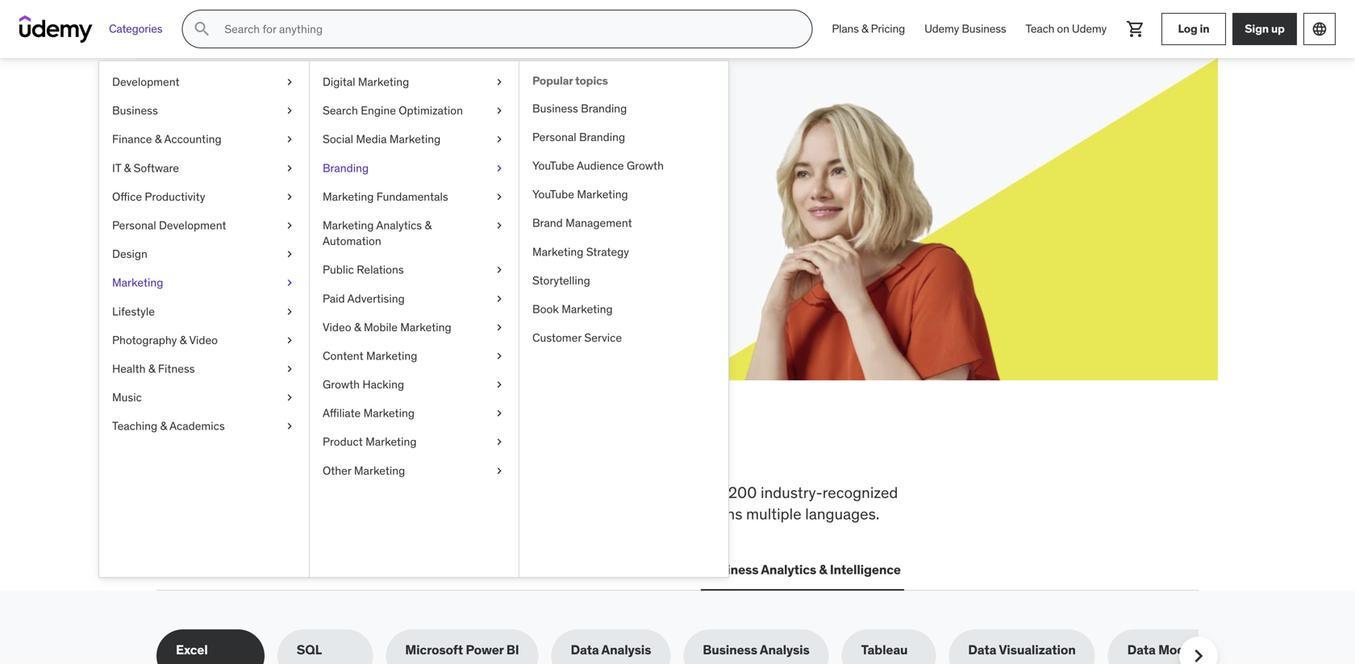 Task type: vqa. For each thing, say whether or not it's contained in the screenshot.
The Covering
yes



Task type: locate. For each thing, give the bounding box(es) containing it.
1 analysis from the left
[[601, 642, 651, 659]]

youtube down personal branding
[[532, 159, 574, 173]]

& right the health
[[148, 362, 155, 376]]

xsmall image inside digital marketing link
[[493, 74, 506, 90]]

branding up 15.
[[323, 161, 369, 175]]

teaching & academics
[[112, 419, 225, 434]]

office productivity
[[112, 189, 205, 204]]

business for business analysis
[[703, 642, 757, 659]]

analysis for business analysis
[[760, 642, 810, 659]]

xsmall image inside search engine optimization link
[[493, 103, 506, 119]]

modeling
[[1158, 642, 1215, 659]]

1 horizontal spatial it
[[290, 562, 301, 578]]

xsmall image inside development link
[[283, 74, 296, 90]]

xsmall image for personal development
[[283, 218, 296, 234]]

xsmall image for affiliate marketing
[[493, 406, 506, 422]]

xsmall image inside health & fitness link
[[283, 361, 296, 377]]

marketing down audience
[[577, 187, 628, 202]]

marketing inside 'link'
[[532, 245, 584, 259]]

branding link
[[310, 154, 519, 183]]

development right web
[[190, 562, 270, 578]]

marketing down paid advertising link
[[400, 320, 451, 335]]

0 horizontal spatial for
[[292, 128, 329, 162]]

& for software
[[124, 161, 131, 175]]

development
[[112, 75, 180, 89], [159, 218, 226, 233], [190, 562, 270, 578]]

xsmall image inside branding link
[[493, 160, 506, 176]]

0 horizontal spatial udemy
[[925, 22, 959, 36]]

data science
[[491, 562, 570, 578]]

marketing down video & mobile marketing
[[366, 349, 417, 363]]

0 horizontal spatial your
[[261, 168, 286, 185]]

1 horizontal spatial video
[[323, 320, 351, 335]]

& down "marketing fundamentals" link
[[425, 218, 432, 233]]

health
[[112, 362, 146, 376]]

certifications,
[[156, 505, 249, 524]]

& inside marketing analytics & automation
[[425, 218, 432, 233]]

branding for business branding
[[581, 101, 627, 116]]

customer service
[[532, 331, 622, 345]]

2 udemy from the left
[[1072, 22, 1107, 36]]

in up "including"
[[508, 430, 539, 472]]

personal inside branding element
[[532, 130, 576, 144]]

your
[[334, 128, 393, 162], [261, 168, 286, 185]]

finance & accounting link
[[99, 125, 309, 154]]

marketing link
[[99, 269, 309, 297]]

xsmall image inside the affiliate marketing link
[[493, 406, 506, 422]]

teaching
[[112, 419, 157, 434]]

book marketing
[[532, 302, 613, 317]]

marketing fundamentals link
[[310, 183, 519, 211]]

video down paid
[[323, 320, 351, 335]]

academics
[[170, 419, 225, 434]]

0 horizontal spatial it
[[112, 161, 121, 175]]

branding up audience
[[579, 130, 625, 144]]

1 youtube from the top
[[532, 159, 574, 173]]

xsmall image inside social media marketing link
[[493, 132, 506, 147]]

0 vertical spatial for
[[292, 128, 329, 162]]

15.
[[331, 186, 347, 203]]

xsmall image inside growth hacking link
[[493, 377, 506, 393]]

xsmall image inside business link
[[283, 103, 296, 119]]

business inside topic filters "element"
[[703, 642, 757, 659]]

personal up 'design'
[[112, 218, 156, 233]]

0 vertical spatial analytics
[[376, 218, 422, 233]]

business inside the business analytics & intelligence button
[[704, 562, 759, 578]]

1 horizontal spatial udemy
[[1072, 22, 1107, 36]]

2 vertical spatial development
[[190, 562, 270, 578]]

data for data science
[[491, 562, 519, 578]]

branding
[[581, 101, 627, 116], [579, 130, 625, 144], [323, 161, 369, 175]]

branding down topics
[[581, 101, 627, 116]]

branding element
[[519, 61, 728, 578]]

growth up the affiliate
[[323, 378, 360, 392]]

content marketing link
[[310, 342, 519, 371]]

video down lifestyle link
[[189, 333, 218, 348]]

analytics for marketing
[[376, 218, 422, 233]]

web development
[[160, 562, 270, 578]]

xsmall image
[[283, 74, 296, 90], [493, 132, 506, 147], [493, 160, 506, 176], [493, 189, 506, 205], [283, 218, 296, 234], [283, 275, 296, 291], [493, 320, 506, 336], [493, 348, 506, 364], [283, 361, 296, 377], [283, 419, 296, 435], [493, 435, 506, 450]]

1 horizontal spatial analytics
[[761, 562, 816, 578]]

1 vertical spatial personal
[[112, 218, 156, 233]]

service
[[584, 331, 622, 345]]

xsmall image inside the finance & accounting link
[[283, 132, 296, 147]]

science
[[522, 562, 570, 578]]

covering
[[156, 483, 218, 503]]

& up fitness at the left bottom
[[180, 333, 187, 348]]

video & mobile marketing
[[323, 320, 451, 335]]

data
[[491, 562, 519, 578], [571, 642, 599, 659], [968, 642, 997, 659], [1127, 642, 1156, 659]]

fitness
[[158, 362, 195, 376]]

development inside button
[[190, 562, 270, 578]]

business inside business link
[[112, 103, 158, 118]]

marketing up automation
[[323, 218, 374, 233]]

youtube for youtube audience growth
[[532, 159, 574, 173]]

& for pricing
[[862, 22, 868, 36]]

to
[[383, 483, 397, 503]]

data science button
[[487, 551, 573, 590]]

youtube audience growth
[[532, 159, 664, 173]]

1 vertical spatial youtube
[[532, 187, 574, 202]]

supports
[[333, 505, 394, 524]]

course.
[[381, 168, 423, 185]]

dec
[[305, 186, 328, 203]]

music
[[112, 390, 142, 405]]

book
[[532, 302, 559, 317]]

potential
[[289, 168, 340, 185]]

xsmall image inside it & software link
[[283, 160, 296, 176]]

1 vertical spatial in
[[508, 430, 539, 472]]

marketing up lifestyle
[[112, 276, 163, 290]]

social media marketing link
[[310, 125, 519, 154]]

data right bi
[[571, 642, 599, 659]]

xsmall image for digital marketing
[[493, 74, 506, 90]]

it
[[112, 161, 121, 175], [290, 562, 301, 578]]

marketing up the customer service at left
[[562, 302, 613, 317]]

marketing inside marketing analytics & automation
[[323, 218, 374, 233]]

growth hacking link
[[310, 371, 519, 399]]

skills inside covering critical workplace skills to technical topics, including prep content for over 200 industry-recognized certifications, our catalog supports well-rounded professional development and spans multiple languages.
[[345, 483, 379, 503]]

log
[[1178, 21, 1198, 36]]

analytics for business
[[761, 562, 816, 578]]

analytics down fundamentals
[[376, 218, 422, 233]]

xsmall image inside marketing link
[[283, 275, 296, 291]]

communication button
[[586, 551, 688, 590]]

business inside 'business branding' link
[[532, 101, 578, 116]]

multiple
[[746, 505, 802, 524]]

1 vertical spatial analytics
[[761, 562, 816, 578]]

data left visualization
[[968, 642, 997, 659]]

xsmall image inside video & mobile marketing link
[[493, 320, 506, 336]]

it certifications button
[[286, 551, 388, 590]]

marketing up engine
[[358, 75, 409, 89]]

& up office
[[124, 161, 131, 175]]

skills up supports
[[345, 483, 379, 503]]

marketing up to
[[354, 464, 405, 478]]

it for it & software
[[112, 161, 121, 175]]

2 analysis from the left
[[760, 642, 810, 659]]

1 horizontal spatial personal
[[532, 130, 576, 144]]

xsmall image inside teaching & academics link
[[283, 419, 296, 435]]

your up 'through'
[[261, 168, 286, 185]]

0 vertical spatial development
[[112, 75, 180, 89]]

it up office
[[112, 161, 121, 175]]

xsmall image inside photography & video link
[[283, 333, 296, 348]]

0 vertical spatial it
[[112, 161, 121, 175]]

xsmall image inside 'product marketing' link
[[493, 435, 506, 450]]

2 youtube from the top
[[532, 187, 574, 202]]

analytics inside marketing analytics & automation
[[376, 218, 422, 233]]

& inside button
[[819, 562, 827, 578]]

xsmall image inside lifestyle link
[[283, 304, 296, 320]]

udemy right "on" at the right top
[[1072, 22, 1107, 36]]

sign
[[1245, 21, 1269, 36]]

1 horizontal spatial for
[[673, 483, 692, 503]]

lifestyle link
[[99, 297, 309, 326]]

digital marketing link
[[310, 68, 519, 96]]

data modeling
[[1127, 642, 1215, 659]]

public relations
[[323, 263, 404, 277]]

popular
[[532, 73, 573, 88]]

just
[[490, 168, 511, 185]]

need
[[424, 430, 502, 472]]

sign up
[[1245, 21, 1285, 36]]

xsmall image inside personal development link
[[283, 218, 296, 234]]

xsmall image for it & software
[[283, 160, 296, 176]]

affiliate marketing link
[[310, 399, 519, 428]]

personal down the business branding
[[532, 130, 576, 144]]

leadership button
[[401, 551, 475, 590]]

it left certifications
[[290, 562, 301, 578]]

xsmall image inside music link
[[283, 390, 296, 406]]

xsmall image for teaching & academics
[[283, 419, 296, 435]]

our
[[253, 505, 275, 524]]

udemy right "pricing"
[[925, 22, 959, 36]]

& left mobile
[[354, 320, 361, 335]]

0 vertical spatial growth
[[627, 159, 664, 173]]

development down office productivity link
[[159, 218, 226, 233]]

data for data modeling
[[1127, 642, 1156, 659]]

xsmall image inside paid advertising link
[[493, 291, 506, 307]]

& right finance
[[155, 132, 162, 147]]

topics,
[[466, 483, 511, 503]]

& for academics
[[160, 419, 167, 434]]

it for it certifications
[[290, 562, 301, 578]]

technical
[[400, 483, 463, 503]]

xsmall image for business
[[283, 103, 296, 119]]

0 horizontal spatial growth
[[323, 378, 360, 392]]

skills up workplace
[[267, 430, 354, 472]]

optimization
[[399, 103, 463, 118]]

xsmall image inside office productivity link
[[283, 189, 296, 205]]

200
[[728, 483, 757, 503]]

0 horizontal spatial analytics
[[376, 218, 422, 233]]

1 vertical spatial skills
[[345, 483, 379, 503]]

your up the with
[[334, 128, 393, 162]]

analysis for data analysis
[[601, 642, 651, 659]]

it certifications
[[290, 562, 385, 578]]

analytics
[[376, 218, 422, 233], [761, 562, 816, 578]]

data left modeling in the right of the page
[[1127, 642, 1156, 659]]

for inside covering critical workplace skills to technical topics, including prep content for over 200 industry-recognized certifications, our catalog supports well-rounded professional development and spans multiple languages.
[[673, 483, 692, 503]]

certifications
[[303, 562, 385, 578]]

1 vertical spatial for
[[673, 483, 692, 503]]

data for data visualization
[[968, 642, 997, 659]]

web development button
[[156, 551, 274, 590]]

1 horizontal spatial growth
[[627, 159, 664, 173]]

1 vertical spatial branding
[[579, 130, 625, 144]]

accounting
[[164, 132, 221, 147]]

1 horizontal spatial analysis
[[760, 642, 810, 659]]

for inside skills for your future expand your potential with a course. starting at just $12.99 through dec 15.
[[292, 128, 329, 162]]

1 horizontal spatial in
[[1200, 21, 1210, 36]]

& right teaching
[[160, 419, 167, 434]]

xsmall image for other marketing
[[493, 463, 506, 479]]

xsmall image for content marketing
[[493, 348, 506, 364]]

xsmall image inside other marketing link
[[493, 463, 506, 479]]

development down categories dropdown button
[[112, 75, 180, 89]]

1 vertical spatial it
[[290, 562, 301, 578]]

advertising
[[347, 291, 405, 306]]

product marketing
[[323, 435, 417, 449]]

0 horizontal spatial analysis
[[601, 642, 651, 659]]

brand management link
[[520, 209, 728, 238]]

1 horizontal spatial your
[[334, 128, 393, 162]]

xsmall image
[[493, 74, 506, 90], [283, 103, 296, 119], [493, 103, 506, 119], [283, 132, 296, 147], [283, 160, 296, 176], [283, 189, 296, 205], [493, 218, 506, 234], [283, 246, 296, 262], [493, 262, 506, 278], [493, 291, 506, 307], [283, 304, 296, 320], [283, 333, 296, 348], [493, 377, 506, 393], [283, 390, 296, 406], [493, 406, 506, 422], [493, 463, 506, 479]]

xsmall image inside design link
[[283, 246, 296, 262]]

& left intelligence
[[819, 562, 827, 578]]

audience
[[577, 159, 624, 173]]

2 vertical spatial branding
[[323, 161, 369, 175]]

xsmall image for search engine optimization
[[493, 103, 506, 119]]

xsmall image inside public relations link
[[493, 262, 506, 278]]

youtube up brand
[[532, 187, 574, 202]]

in right log
[[1200, 21, 1210, 36]]

analytics inside button
[[761, 562, 816, 578]]

1 vertical spatial growth
[[323, 378, 360, 392]]

0 vertical spatial personal
[[532, 130, 576, 144]]

0 vertical spatial branding
[[581, 101, 627, 116]]

expand
[[215, 168, 258, 185]]

xsmall image inside the 'marketing analytics & automation' link
[[493, 218, 506, 234]]

media
[[356, 132, 387, 147]]

marketing up storytelling
[[532, 245, 584, 259]]

xsmall image inside "marketing fundamentals" link
[[493, 189, 506, 205]]

including
[[515, 483, 578, 503]]

1 vertical spatial development
[[159, 218, 226, 233]]

for up 'potential'
[[292, 128, 329, 162]]

& right plans
[[862, 22, 868, 36]]

microsoft
[[405, 642, 463, 659]]

finance & accounting
[[112, 132, 221, 147]]

growth down personal branding link
[[627, 159, 664, 173]]

in
[[1200, 21, 1210, 36], [508, 430, 539, 472]]

data left science
[[491, 562, 519, 578]]

xsmall image inside content marketing link
[[493, 348, 506, 364]]

analytics down multiple
[[761, 562, 816, 578]]

0 vertical spatial youtube
[[532, 159, 574, 173]]

it inside button
[[290, 562, 301, 578]]

data inside button
[[491, 562, 519, 578]]

branding for personal branding
[[579, 130, 625, 144]]

xsmall image for marketing fundamentals
[[493, 189, 506, 205]]

for up the and
[[673, 483, 692, 503]]

marketing analytics & automation
[[323, 218, 432, 249]]

content
[[323, 349, 364, 363]]

udemy image
[[19, 15, 93, 43]]

0 horizontal spatial personal
[[112, 218, 156, 233]]

0 vertical spatial in
[[1200, 21, 1210, 36]]



Task type: describe. For each thing, give the bounding box(es) containing it.
xsmall image for finance & accounting
[[283, 132, 296, 147]]

marketing down search engine optimization link
[[390, 132, 441, 147]]

categories button
[[99, 10, 172, 48]]

personal development link
[[99, 211, 309, 240]]

development for web
[[190, 562, 270, 578]]

product marketing link
[[310, 428, 519, 457]]

one
[[545, 430, 603, 472]]

business for business branding
[[532, 101, 578, 116]]

a
[[371, 168, 377, 185]]

at
[[475, 168, 487, 185]]

xsmall image for public relations
[[493, 262, 506, 278]]

log in link
[[1162, 13, 1226, 45]]

business inside 'udemy business' link
[[962, 22, 1006, 36]]

health & fitness
[[112, 362, 195, 376]]

personal for personal branding
[[532, 130, 576, 144]]

well-
[[398, 505, 431, 524]]

spans
[[702, 505, 743, 524]]

communication
[[589, 562, 685, 578]]

storytelling link
[[520, 266, 728, 295]]

search engine optimization
[[323, 103, 463, 118]]

up
[[1271, 21, 1285, 36]]

photography & video link
[[99, 326, 309, 355]]

xsmall image for marketing
[[283, 275, 296, 291]]

topic filters element
[[156, 630, 1234, 665]]

youtube marketing link
[[520, 180, 728, 209]]

automation
[[323, 234, 381, 249]]

brand
[[532, 216, 563, 230]]

development
[[580, 505, 669, 524]]

excel
[[176, 642, 208, 659]]

xsmall image for lifestyle
[[283, 304, 296, 320]]

relations
[[357, 263, 404, 277]]

teaching & academics link
[[99, 412, 309, 441]]

bi
[[506, 642, 519, 659]]

design
[[112, 247, 147, 261]]

intelligence
[[830, 562, 901, 578]]

xsmall image for photography & video
[[283, 333, 296, 348]]

shopping cart with 0 items image
[[1126, 19, 1145, 39]]

data visualization
[[968, 642, 1076, 659]]

xsmall image for health & fitness
[[283, 361, 296, 377]]

affiliate
[[323, 406, 361, 421]]

xsmall image for growth hacking
[[493, 377, 506, 393]]

management
[[566, 216, 632, 230]]

customer
[[532, 331, 582, 345]]

next image
[[1186, 644, 1212, 665]]

in inside log in link
[[1200, 21, 1210, 36]]

recognized
[[823, 483, 898, 503]]

hacking
[[362, 378, 404, 392]]

leadership
[[405, 562, 471, 578]]

personal for personal development
[[112, 218, 156, 233]]

xsmall image for development
[[283, 74, 296, 90]]

0 horizontal spatial video
[[189, 333, 218, 348]]

customer service link
[[520, 324, 728, 353]]

xsmall image for music
[[283, 390, 296, 406]]

product
[[323, 435, 363, 449]]

marketing down the 'affiliate marketing'
[[366, 435, 417, 449]]

professional
[[492, 505, 576, 524]]

teach on udemy link
[[1016, 10, 1116, 48]]

data for data analysis
[[571, 642, 599, 659]]

0 vertical spatial skills
[[267, 430, 354, 472]]

finance
[[112, 132, 152, 147]]

pricing
[[871, 22, 905, 36]]

marketing strategy
[[532, 245, 629, 259]]

public
[[323, 263, 354, 277]]

and
[[673, 505, 698, 524]]

other marketing link
[[310, 457, 519, 486]]

health & fitness link
[[99, 355, 309, 384]]

youtube for youtube marketing
[[532, 187, 574, 202]]

web
[[160, 562, 187, 578]]

udemy inside "link"
[[1072, 22, 1107, 36]]

photography & video
[[112, 333, 218, 348]]

xsmall image for marketing analytics & automation
[[493, 218, 506, 234]]

music link
[[99, 384, 309, 412]]

other marketing
[[323, 464, 405, 478]]

development for personal
[[159, 218, 226, 233]]

strategy
[[586, 245, 629, 259]]

growth inside branding element
[[627, 159, 664, 173]]

industry-
[[761, 483, 823, 503]]

0 horizontal spatial in
[[508, 430, 539, 472]]

microsoft power bi
[[405, 642, 519, 659]]

place
[[609, 430, 694, 472]]

business for business analytics & intelligence
[[704, 562, 759, 578]]

choose a language image
[[1312, 21, 1328, 37]]

topics
[[575, 73, 608, 88]]

xsmall image for office productivity
[[283, 189, 296, 205]]

paid
[[323, 291, 345, 306]]

power
[[466, 642, 504, 659]]

prep
[[581, 483, 613, 503]]

submit search image
[[192, 19, 212, 39]]

with
[[343, 168, 368, 185]]

xsmall image for video & mobile marketing
[[493, 320, 506, 336]]

udemy business link
[[915, 10, 1016, 48]]

rounded
[[431, 505, 488, 524]]

& for fitness
[[148, 362, 155, 376]]

digital
[[323, 75, 355, 89]]

& for mobile
[[354, 320, 361, 335]]

content
[[616, 483, 669, 503]]

business branding link
[[520, 94, 728, 123]]

0 vertical spatial your
[[334, 128, 393, 162]]

marketing down the with
[[323, 189, 374, 204]]

xsmall image for design
[[283, 246, 296, 262]]

social
[[323, 132, 353, 147]]

visualization
[[999, 642, 1076, 659]]

1 vertical spatial your
[[261, 168, 286, 185]]

affiliate marketing
[[323, 406, 415, 421]]

Search for anything text field
[[221, 15, 792, 43]]

xsmall image for product marketing
[[493, 435, 506, 450]]

1 udemy from the left
[[925, 22, 959, 36]]

social media marketing
[[323, 132, 441, 147]]

categories
[[109, 22, 162, 36]]

through
[[257, 186, 302, 203]]

search
[[323, 103, 358, 118]]

business link
[[99, 96, 309, 125]]

xsmall image for paid advertising
[[493, 291, 506, 307]]

all the skills you need in one place
[[156, 430, 694, 472]]

marketing down hacking
[[363, 406, 415, 421]]

productivity
[[145, 189, 205, 204]]

marketing strategy link
[[520, 238, 728, 266]]

& for accounting
[[155, 132, 162, 147]]

business analysis
[[703, 642, 810, 659]]

$12.99
[[215, 186, 254, 203]]

business for business
[[112, 103, 158, 118]]

storytelling
[[532, 273, 590, 288]]

development link
[[99, 68, 309, 96]]

languages.
[[805, 505, 880, 524]]

business branding
[[532, 101, 627, 116]]

the
[[210, 430, 261, 472]]

& for video
[[180, 333, 187, 348]]

xsmall image for branding
[[493, 160, 506, 176]]

xsmall image for social media marketing
[[493, 132, 506, 147]]

office
[[112, 189, 142, 204]]



